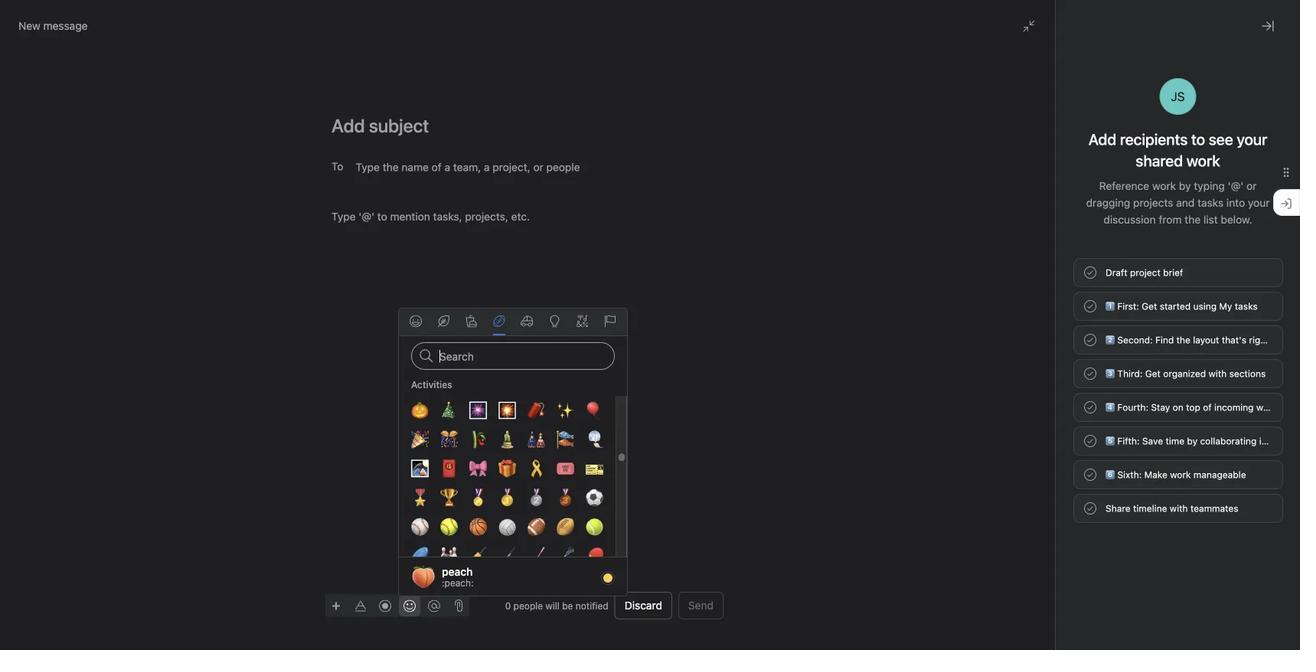 Task type: locate. For each thing, give the bounding box(es) containing it.
0 horizontal spatial tasks
[[1198, 196, 1224, 209]]

or left discuss
[[739, 347, 752, 361]]

🥉 image
[[556, 489, 575, 507]]

fifth:
[[1118, 436, 1140, 446]]

js
[[1171, 89, 1185, 104]]

1 horizontal spatial or
[[837, 347, 850, 361]]

with
[[1209, 368, 1227, 379], [1170, 503, 1188, 514]]

a
[[566, 347, 572, 361]]

6️⃣
[[1106, 469, 1115, 480]]

below.
[[1221, 213, 1253, 226]]

tasks right my
[[1235, 301, 1258, 312]]

get right third:
[[1145, 368, 1161, 379]]

get for started
[[1142, 301, 1157, 312]]

the left the list
[[1185, 213, 1201, 226]]

1 vertical spatial your
[[1248, 196, 1270, 209]]

send
[[534, 347, 563, 361], [688, 599, 714, 612]]

1 vertical spatial message
[[576, 347, 626, 361]]

0 horizontal spatial with
[[1170, 503, 1188, 514]]

1️⃣ first: get started using my tasks
[[1106, 301, 1258, 312]]

1 vertical spatial get
[[1145, 368, 1161, 379]]

tasks up the list
[[1198, 196, 1224, 209]]

1 horizontal spatial send
[[688, 599, 714, 612]]

project
[[1130, 267, 1161, 278]]

5️⃣
[[1106, 436, 1115, 446]]

work right make
[[1170, 469, 1191, 480]]

tasks
[[1198, 196, 1224, 209], [1235, 301, 1258, 312]]

0
[[505, 600, 511, 611]]

will
[[546, 600, 560, 611]]

to left 'kick'
[[629, 347, 640, 361]]

minimize image
[[1023, 20, 1035, 32]]

🎟️ image
[[556, 459, 575, 478]]

work up projects
[[1152, 180, 1176, 192]]

🏐 image
[[498, 518, 517, 536]]

or right tasks.
[[837, 347, 850, 361]]

the right find
[[1177, 335, 1191, 345]]

by right time
[[1187, 436, 1198, 446]]

1 horizontal spatial to
[[776, 309, 792, 331]]

🎫 image
[[585, 459, 604, 478]]

🎊 image
[[440, 430, 458, 449]]

message right new
[[43, 20, 88, 32]]

0 vertical spatial with
[[1209, 368, 1227, 379]]

0 vertical spatial your
[[1237, 130, 1268, 148]]

to for your work
[[776, 309, 792, 331]]

sections
[[1230, 368, 1266, 379]]

the
[[1185, 213, 1201, 226], [1177, 335, 1191, 345]]

🎾 image
[[585, 518, 604, 536]]

by inside reference work by typing '@' or dragging projects and tasks into your discussion from the list below.
[[1179, 180, 1191, 192]]

find
[[1156, 335, 1174, 345]]

✨ image
[[556, 401, 575, 420]]

🏅 image
[[469, 489, 487, 507]]

send right discard
[[688, 599, 714, 612]]

🍑 image
[[411, 564, 436, 589]]

list box
[[469, 6, 837, 31]]

and
[[1176, 196, 1195, 209]]

fourth:
[[1118, 402, 1149, 413]]

0 vertical spatial the
[[1185, 213, 1201, 226]]

0 vertical spatial message
[[43, 20, 88, 32]]

Add subject text field
[[313, 113, 742, 138]]

send a message to kick off projects. or discuss tasks. or brainstorm ideas.
[[534, 347, 950, 361]]

1 vertical spatial tasks
[[1235, 301, 1258, 312]]

1 vertical spatial send
[[688, 599, 714, 612]]

add
[[1089, 130, 1117, 148]]

get right first: at the top right of page
[[1142, 301, 1157, 312]]

first:
[[1118, 301, 1139, 312]]

close image
[[1262, 20, 1274, 32]]

🎳 image
[[440, 547, 458, 565]]

1 vertical spatial the
[[1177, 335, 1191, 345]]

with right timeline
[[1170, 503, 1188, 514]]

your down the or
[[1248, 196, 1270, 209]]

add recipients to see your shared work
[[1089, 130, 1268, 170]]

message
[[43, 20, 88, 32], [576, 347, 626, 361]]

get
[[1142, 301, 1157, 312], [1145, 368, 1161, 379]]

2 horizontal spatial to
[[1192, 130, 1205, 148]]

your up projects. in the right bottom of the page
[[682, 309, 718, 331]]

work
[[1152, 180, 1176, 192], [1257, 402, 1277, 413], [1170, 469, 1191, 480]]

🏏 image
[[469, 547, 487, 565]]

🏓 image
[[585, 547, 604, 565]]

to left the see
[[1192, 130, 1205, 148]]

🎖️ image
[[411, 489, 429, 507]]

work right incoming
[[1257, 402, 1277, 413]]

toolbar
[[325, 595, 448, 617]]

1 or from the left
[[739, 347, 752, 361]]

1 vertical spatial to
[[776, 309, 792, 331]]

0 vertical spatial get
[[1142, 301, 1157, 312]]

0 vertical spatial tasks
[[1198, 196, 1224, 209]]

reference
[[1099, 180, 1150, 192]]

⚾ image
[[411, 518, 429, 536]]

🧧 image
[[440, 459, 458, 478]]

🎉 image
[[411, 430, 429, 449]]

work inside reference work by typing '@' or dragging projects and tasks into your discussion from the list below.
[[1152, 180, 1176, 192]]

🥎 image
[[440, 518, 458, 536]]

1 horizontal spatial message
[[576, 347, 626, 361]]

3️⃣
[[1106, 368, 1115, 379]]

typing
[[1194, 180, 1225, 192]]

get for organized
[[1145, 368, 1161, 379]]

in
[[1259, 436, 1267, 446]]

send inside button
[[688, 599, 714, 612]]

0 vertical spatial work
[[1152, 180, 1176, 192]]

2 vertical spatial your
[[682, 309, 718, 331]]

your right the see
[[1237, 130, 1268, 148]]

🎀 image
[[469, 459, 487, 478]]

🎁 image
[[498, 459, 517, 478]]

collaborating
[[1200, 436, 1257, 446]]

🎋 image
[[469, 430, 487, 449]]

teammates
[[1191, 503, 1239, 514]]

asana
[[1270, 436, 1296, 446]]

that's
[[1222, 335, 1247, 345]]

2 vertical spatial to
[[629, 347, 640, 361]]

or
[[1247, 180, 1257, 192]]

manageable
[[1194, 469, 1246, 480]]

0 horizontal spatial message
[[43, 20, 88, 32]]

your
[[1237, 130, 1268, 148], [1248, 196, 1270, 209], [682, 309, 718, 331]]

0 horizontal spatial send
[[534, 347, 563, 361]]

message right a
[[576, 347, 626, 361]]

🎍 image
[[498, 430, 517, 449]]

0 vertical spatial send
[[534, 347, 563, 361]]

at mention image
[[428, 600, 440, 612]]

🥈 image
[[527, 489, 546, 507]]

0 horizontal spatial to
[[629, 347, 640, 361]]

0 people will be notified
[[505, 600, 609, 611]]

send left a
[[534, 347, 563, 361]]

🏑 image
[[498, 547, 517, 565]]

emoji image
[[404, 600, 416, 612]]

people
[[514, 600, 543, 611]]

formatting image
[[355, 600, 367, 612]]

ideas.
[[917, 347, 950, 361]]

filter: 1
[[1055, 110, 1087, 120]]

by up and
[[1179, 180, 1191, 192]]

1 vertical spatial work
[[1257, 402, 1277, 413]]

or
[[739, 347, 752, 361], [837, 347, 850, 361]]

record a video image
[[379, 600, 391, 612]]

1 vertical spatial with
[[1170, 503, 1188, 514]]

by
[[1179, 180, 1191, 192], [1187, 436, 1198, 446]]

started
[[1160, 301, 1191, 312]]

:peach:
[[442, 578, 474, 588]]

0 vertical spatial to
[[1192, 130, 1205, 148]]

6️⃣ sixth: make work manageable
[[1106, 469, 1246, 480]]

0 horizontal spatial or
[[739, 347, 752, 361]]

'@'
[[1228, 180, 1244, 192]]

🎎 image
[[527, 430, 546, 449]]

0 vertical spatial by
[[1179, 180, 1191, 192]]

1 horizontal spatial with
[[1209, 368, 1227, 379]]

connect
[[608, 309, 678, 331]]

to up discuss
[[776, 309, 792, 331]]

for
[[1272, 335, 1284, 345]]

with left sections
[[1209, 368, 1227, 379]]

incoming
[[1215, 402, 1254, 413]]

layout
[[1193, 335, 1219, 345]]



Task type: vqa. For each thing, say whether or not it's contained in the screenshot.
the middle to
yes



Task type: describe. For each thing, give the bounding box(es) containing it.
your inside add recipients to see your shared work
[[1237, 130, 1268, 148]]

make
[[1145, 469, 1168, 480]]

🏈 image
[[527, 518, 546, 536]]

using
[[1193, 301, 1217, 312]]

new
[[18, 20, 40, 32]]

shared work
[[1136, 152, 1220, 170]]

🥏 image
[[411, 547, 429, 565]]

2 vertical spatial work
[[1170, 469, 1191, 480]]

organized
[[1163, 368, 1206, 379]]

you
[[1287, 335, 1300, 345]]

right
[[1249, 335, 1269, 345]]

activities
[[411, 379, 452, 390]]

third:
[[1118, 368, 1143, 379]]

second:
[[1118, 335, 1153, 345]]

new message
[[18, 20, 88, 32]]

projects.
[[687, 347, 736, 361]]

top
[[1186, 402, 1201, 413]]

🏀 image
[[469, 518, 487, 536]]

notified
[[576, 600, 609, 611]]

4️⃣ fourth: stay on top of incoming work
[[1106, 402, 1277, 413]]

words
[[722, 309, 772, 331]]

🎈 image
[[585, 401, 604, 420]]

to inside add recipients to see your shared work
[[1192, 130, 1205, 148]]

1 horizontal spatial tasks
[[1235, 301, 1258, 312]]

brainstorm
[[854, 347, 914, 361]]

filter:
[[1055, 110, 1080, 120]]

dragging
[[1086, 196, 1130, 209]]

on
[[1173, 402, 1184, 413]]

🏆 image
[[440, 489, 458, 507]]

🥇 image
[[498, 489, 517, 507]]

into
[[1227, 196, 1245, 209]]

of
[[1203, 402, 1212, 413]]

discard
[[625, 599, 662, 612]]

send for send
[[688, 599, 714, 612]]

🎐 image
[[585, 430, 604, 449]]

timeline
[[1133, 503, 1167, 514]]

2️⃣ second: find the layout that's right for you
[[1106, 335, 1300, 345]]

1 vertical spatial by
[[1187, 436, 1198, 446]]

discard button
[[615, 592, 672, 620]]

3️⃣ third: get organized with sections
[[1106, 368, 1266, 379]]

1
[[1083, 110, 1087, 120]]

🥍 image
[[556, 547, 575, 565]]

2 or from the left
[[837, 347, 850, 361]]

Search field
[[411, 342, 615, 370]]

brief
[[1163, 267, 1183, 278]]

Type the name of a team, a project, or people text field
[[356, 158, 592, 176]]

5️⃣ fifth: save time by collaborating in asana
[[1106, 436, 1296, 446]]

to
[[332, 160, 343, 172]]

your inside reference work by typing '@' or dragging projects and tasks into your discussion from the list below.
[[1248, 196, 1270, 209]]

my
[[1219, 301, 1232, 312]]

time
[[1166, 436, 1185, 446]]

🎏 image
[[556, 430, 575, 449]]

peach
[[442, 565, 473, 578]]

share
[[1106, 503, 1131, 514]]

to for kick
[[629, 347, 640, 361]]

share timeline with teammates
[[1106, 503, 1239, 514]]

tasks inside reference work by typing '@' or dragging projects and tasks into your discussion from the list below.
[[1198, 196, 1224, 209]]

🎗️ image
[[527, 459, 546, 478]]

send button
[[678, 592, 724, 620]]

off
[[669, 347, 684, 361]]

draft
[[1106, 267, 1128, 278]]

⚽ image
[[585, 489, 604, 507]]

🏉 image
[[556, 518, 575, 536]]

4️⃣
[[1106, 402, 1115, 413]]

draft project brief
[[1106, 267, 1183, 278]]

peach :peach:
[[442, 565, 474, 588]]

🧨 image
[[527, 401, 546, 420]]

🎑 image
[[411, 459, 429, 478]]

🎇 image
[[498, 401, 517, 420]]

2️⃣
[[1106, 335, 1115, 345]]

insert an object image
[[332, 602, 341, 611]]

see
[[1209, 130, 1233, 148]]

filter: 1 button
[[1036, 104, 1094, 126]]

send for send a message to kick off projects. or discuss tasks. or brainstorm ideas.
[[534, 347, 563, 361]]

your work
[[796, 309, 876, 331]]

list
[[1204, 213, 1218, 226]]

discuss
[[756, 347, 798, 361]]

🎃 image
[[411, 401, 429, 420]]

hide sidebar image
[[20, 12, 32, 25]]

kick
[[643, 347, 665, 361]]

connect your words to your work
[[608, 309, 876, 331]]

be
[[562, 600, 573, 611]]

🎄 image
[[440, 401, 458, 420]]

discussion
[[1104, 213, 1156, 226]]

the inside reference work by typing '@' or dragging projects and tasks into your discussion from the list below.
[[1185, 213, 1201, 226]]

stay
[[1151, 402, 1170, 413]]

save
[[1142, 436, 1163, 446]]

projects
[[1133, 196, 1174, 209]]

tasks.
[[801, 347, 834, 361]]

from
[[1159, 213, 1182, 226]]

sixth:
[[1118, 469, 1142, 480]]

🏒 image
[[527, 547, 546, 565]]

1️⃣
[[1106, 301, 1115, 312]]

reference work by typing '@' or dragging projects and tasks into your discussion from the list below.
[[1086, 180, 1270, 226]]

🎆 image
[[469, 401, 487, 420]]

recipients
[[1120, 130, 1188, 148]]



